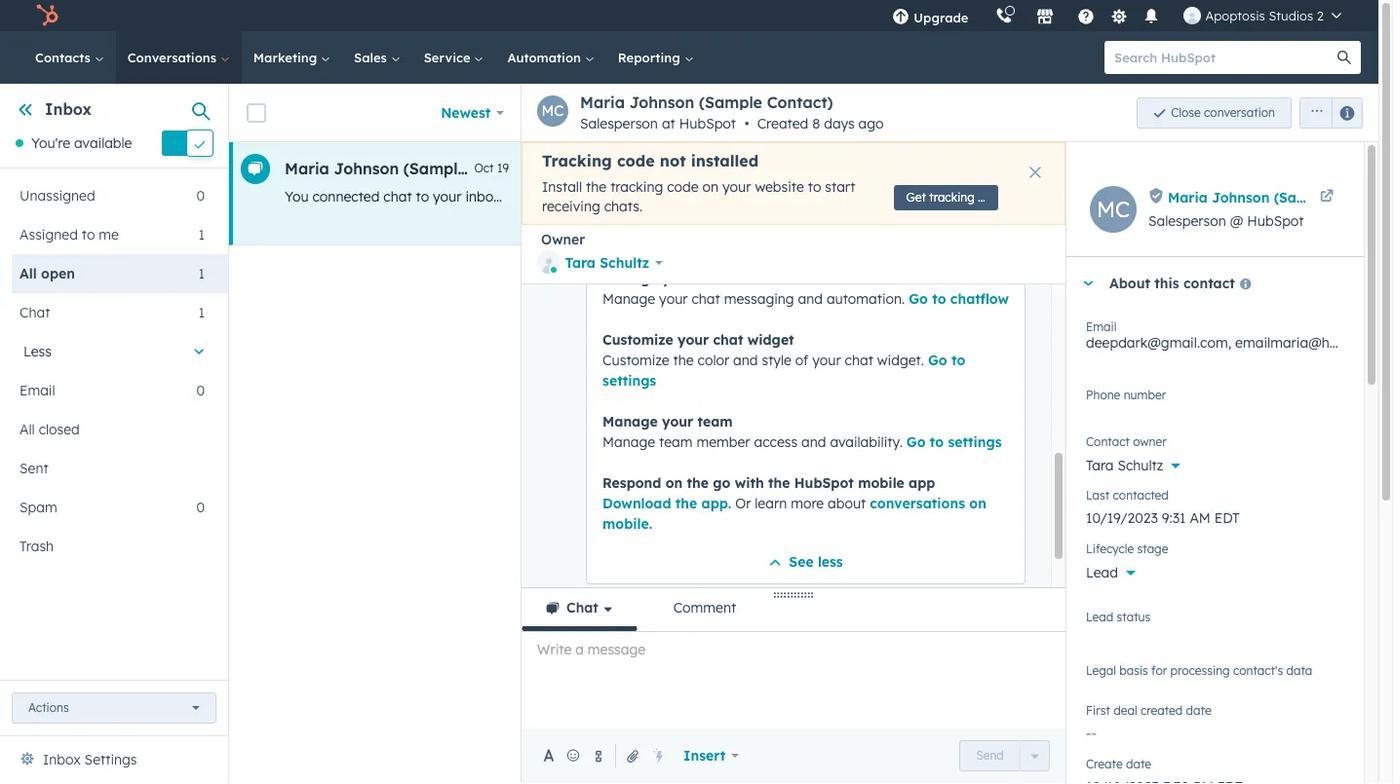 Task type: describe. For each thing, give the bounding box(es) containing it.
on inside row
[[665, 188, 681, 206]]

email for email
[[19, 383, 55, 400]]

will inside row
[[771, 188, 791, 206]]

to left inbox.
[[416, 188, 429, 206]]

marketplaces image
[[1037, 9, 1054, 26]]

any inside 🎉 from now on, any chats on your website will appear here. choose what you'd like to do next:
[[694, 127, 717, 144]]

on inside conversations on mobile.
[[969, 495, 987, 513]]

phone
[[1086, 388, 1121, 403]]

code inside "send a test chat from any page where the tracking code is installed."
[[934, 209, 966, 226]]

choose inside 🎉 from now on, any chats on your website will appear here. choose what you'd like to do next:
[[603, 147, 651, 165]]

0 vertical spatial tara
[[565, 255, 596, 272]]

1 manage from the top
[[603, 270, 658, 288]]

actions button
[[12, 693, 216, 724]]

newest button
[[428, 93, 517, 132]]

unassigned
[[19, 188, 95, 205]]

1 vertical spatial schultz
[[1118, 457, 1163, 475]]

(sample inside maria johnson (sample contact) salesperson at hubspot • created 8 days ago
[[699, 93, 762, 112]]

see
[[789, 554, 814, 572]]

get tracking code
[[906, 190, 1005, 204]]

2 vertical spatial contact)
[[1335, 189, 1393, 206]]

code inside install the tracking code on your website to start receiving chats.
[[667, 178, 699, 196]]

newest
[[441, 104, 491, 121]]

test inside row
[[1213, 188, 1237, 206]]

2
[[1317, 8, 1324, 23]]

your inside 🎉 from now on, any chats on your website will appear here. choose what you'd like to do next:
[[780, 127, 809, 144]]

processing
[[1171, 664, 1230, 679]]

comment
[[673, 600, 736, 617]]

conversation
[[1204, 105, 1275, 119]]

2 horizontal spatial hubspot
[[1247, 213, 1304, 230]]

with
[[735, 475, 764, 493]]

calling icon button
[[988, 3, 1021, 28]]

on inside 🎉 from now on, any chats on your website will appear here. choose what you'd like to do next:
[[760, 127, 776, 144]]

email deepdark@gmail.com, emailmaria@hubspot.com
[[1086, 320, 1393, 352]]

legal
[[1086, 664, 1116, 679]]

assigned to me
[[19, 227, 119, 244]]

last contacted
[[1086, 488, 1169, 503]]

1 vertical spatial tara
[[1086, 457, 1114, 475]]

lead status
[[1086, 610, 1151, 625]]

about
[[828, 495, 866, 513]]

app.
[[702, 495, 732, 513]]

whe
[[1372, 188, 1393, 206]]

chat up '@'
[[1241, 188, 1270, 206]]

tara schultz button for contact owner
[[1086, 447, 1345, 479]]

emailmaria@hubspot.com
[[1235, 334, 1393, 352]]

1 vertical spatial go to settings link
[[907, 434, 1002, 452]]

•
[[745, 115, 749, 133]]

chat inside "button"
[[567, 600, 598, 617]]

inbox.
[[465, 188, 504, 206]]

service
[[424, 50, 474, 65]]

menu containing apoptosis studios 2
[[879, 0, 1355, 31]]

you'd inside 🎉 from now on, any chats on your website will appear here. choose what you'd like to do next:
[[690, 147, 725, 165]]

apoptosis
[[1206, 8, 1265, 23]]

next: inside row
[[1069, 188, 1100, 206]]

inbox settings link
[[43, 749, 137, 772]]

the up learn
[[768, 475, 790, 493]]

insert
[[684, 748, 726, 765]]

any up installed.
[[598, 188, 622, 206]]

Create date text field
[[1086, 770, 1345, 784]]

any inside "send a test chat from any page where the tracking code is installed."
[[746, 209, 770, 226]]

go inside go to settings
[[928, 352, 947, 370]]

from inside "send a test chat from any page where the tracking code is installed."
[[712, 209, 742, 226]]

reporting
[[618, 50, 684, 65]]

here. inside 🎉 from now on, any chats on your website will appear here. choose what you'd like to do next:
[[940, 127, 971, 144]]

main content containing maria johnson (sample contact)
[[229, 0, 1393, 784]]

maria inside row
[[285, 159, 329, 178]]

0 vertical spatial go to settings link
[[603, 352, 966, 390]]

number
[[1124, 388, 1166, 403]]

a inside "send a test chat from any page where the tracking code is installed."
[[639, 209, 647, 226]]

0 horizontal spatial chat
[[19, 305, 50, 322]]

on, inside 🎉 from now on, any chats on your website will appear here. choose what you'd like to do next:
[[670, 127, 690, 144]]

conversations on mobile.
[[603, 495, 987, 534]]

see less button
[[769, 551, 843, 576]]

conversations
[[127, 50, 220, 65]]

contact) inside row
[[471, 159, 538, 178]]

all open
[[19, 266, 75, 283]]

install
[[542, 178, 582, 196]]

from inside 🎉 from now on, any chats on your website will appear here. choose what you'd like to do next:
[[603, 127, 636, 144]]

contact
[[1184, 275, 1235, 292]]

respond on the go with the hubspot mobile app download the app. or learn more about
[[603, 475, 935, 513]]

days
[[824, 115, 855, 133]]

tara schultz button for owner
[[537, 249, 663, 278]]

go to settings
[[603, 352, 966, 390]]

this
[[1155, 275, 1179, 292]]

@
[[1230, 213, 1243, 230]]

close conversation
[[1171, 105, 1275, 119]]

do inside 🎉 from now on, any chats on your website will appear here. choose what you'd like to do next:
[[771, 147, 788, 165]]

marketing
[[253, 50, 321, 65]]

2 horizontal spatial maria
[[1168, 189, 1208, 206]]

conversations link
[[116, 31, 242, 84]]

comment button
[[649, 589, 761, 632]]

send inside row
[[1164, 188, 1197, 206]]

help button
[[1070, 0, 1103, 31]]

you
[[285, 188, 309, 206]]

lead for lead
[[1086, 565, 1118, 582]]

Phone number text field
[[1086, 385, 1345, 424]]

what inside 🎉 from now on, any chats on your website will appear here. choose what you'd like to do next:
[[654, 147, 686, 165]]

to down "close" image
[[1031, 188, 1045, 206]]

tracking inside button
[[929, 190, 975, 204]]

settings
[[84, 752, 137, 769]]

to left me on the left of page
[[82, 227, 95, 244]]

settings inside manage your team manage team member access and availability. go to settings
[[948, 434, 1002, 452]]

chats inside 🎉 from now on, any chats on your website will appear here. choose what you'd like to do next:
[[721, 127, 756, 144]]

upgrade image
[[892, 9, 910, 26]]

Search HubSpot search field
[[1105, 41, 1344, 74]]

1 horizontal spatial tara schultz
[[1086, 457, 1163, 475]]

tracking code not installed alert
[[522, 142, 1066, 225]]

automation link
[[496, 31, 606, 84]]

your inside install the tracking code on your website to start receiving chats.
[[723, 178, 751, 196]]

maria inside maria johnson (sample contact) salesperson at hubspot • created 8 days ago
[[580, 93, 625, 112]]

1 for to
[[199, 227, 205, 244]]

1 vertical spatial team
[[659, 434, 693, 452]]

salesperson @ hubspot
[[1149, 213, 1304, 230]]

all for all closed
[[19, 422, 35, 439]]

owner
[[541, 231, 585, 249]]

where
[[811, 209, 849, 226]]

and for automation.
[[798, 291, 823, 308]]

code inside button
[[978, 190, 1005, 204]]

chats.
[[604, 198, 643, 215]]

1 horizontal spatial team
[[698, 414, 733, 431]]

sales link
[[342, 31, 412, 84]]

website inside 🎉 from now on, any chats on your website will appear here. choose what you'd like to do next:
[[813, 127, 862, 144]]

contact) inside maria johnson (sample contact) salesperson at hubspot • created 8 days ago
[[767, 93, 833, 112]]

try
[[1104, 188, 1123, 206]]

🎉
[[840, 106, 858, 124]]

3 manage from the top
[[603, 414, 658, 431]]

widget.
[[877, 352, 924, 370]]

first deal created date
[[1086, 704, 1212, 719]]

phone number
[[1086, 388, 1166, 403]]

maria johnson (sample contact) salesperson at hubspot • created 8 days ago
[[580, 93, 884, 133]]

email for email deepdark@gmail.com, emailmaria@hubspot.com
[[1086, 320, 1117, 334]]

send button
[[960, 741, 1021, 772]]

trash
[[19, 539, 54, 556]]

appear inside row
[[795, 188, 841, 206]]

app
[[909, 475, 935, 493]]

tracking
[[542, 151, 612, 171]]

and for style
[[733, 352, 758, 370]]

install the tracking code on your website to start receiving chats.
[[542, 178, 856, 215]]

inbox settings
[[43, 752, 137, 769]]

choose inside live chat from maria johnson (sample contact) with context you connected chat to your inbox.
from now on, any chats on your website will appear here. choose what you&#x27;d like to do next:

try it out 
send a test chat from any page where the tracking code is ins row
[[880, 188, 928, 206]]

close
[[1171, 105, 1201, 119]]

from inside row
[[1273, 188, 1304, 206]]

chat button
[[522, 589, 637, 632]]

the inside "send a test chat from any page where the tracking code is installed."
[[853, 209, 874, 226]]

the left app.
[[675, 495, 697, 513]]

go for chatflow
[[909, 291, 928, 308]]

spam
[[19, 500, 57, 517]]

last
[[1086, 488, 1110, 503]]

on, inside row
[[575, 188, 595, 206]]

test inside "send a test chat from any page where the tracking code is installed."
[[651, 209, 675, 226]]

get tracking code button
[[894, 185, 1005, 210]]

like inside live chat from maria johnson (sample contact) with context you connected chat to your inbox.
from now on, any chats on your website will appear here. choose what you&#x27;d like to do next:

try it out 
send a test chat from any page where the tracking code is ins row
[[1006, 188, 1028, 206]]

you're available image
[[16, 140, 23, 147]]

contact
[[1086, 435, 1130, 449]]

0 horizontal spatial schultz
[[600, 255, 649, 272]]

contact owner
[[1086, 435, 1167, 449]]

any left whe
[[1308, 188, 1332, 206]]

oct
[[474, 161, 494, 175]]

color
[[698, 352, 729, 370]]

lead button
[[1086, 554, 1345, 586]]

0 for 1
[[196, 188, 205, 205]]

1 horizontal spatial chatflow
[[950, 291, 1009, 308]]

1 horizontal spatial date
[[1186, 704, 1212, 719]]

0 horizontal spatial date
[[1126, 758, 1152, 772]]

manage your team manage team member access and availability. go to settings
[[603, 414, 1002, 452]]

settings image
[[1110, 8, 1128, 26]]

here. inside row
[[845, 188, 876, 206]]



Task type: vqa. For each thing, say whether or not it's contained in the screenshot.


Task type: locate. For each thing, give the bounding box(es) containing it.
0 vertical spatial salesperson
[[580, 115, 658, 133]]

0 vertical spatial email
[[1086, 320, 1117, 334]]

the left "color"
[[673, 352, 694, 370]]

chat right connected
[[383, 188, 412, 206]]

0 horizontal spatial next:
[[791, 147, 822, 165]]

0 vertical spatial 0
[[196, 188, 205, 205]]

you'd inside live chat from maria johnson (sample contact) with context you connected chat to your inbox.
from now on, any chats on your website will appear here. choose what you&#x27;d like to do next:

try it out 
send a test chat from any page where the tracking code is ins row
[[968, 188, 1002, 206]]

0 horizontal spatial appear
[[795, 188, 841, 206]]

access
[[754, 434, 798, 452]]

1 1 from the top
[[199, 227, 205, 244]]

to right widget. at the top of the page
[[952, 352, 966, 370]]

all inside button
[[19, 422, 35, 439]]

go for settings
[[907, 434, 926, 452]]

availability.
[[830, 434, 903, 452]]

see less
[[789, 554, 843, 572]]

website inside row
[[718, 188, 767, 206]]

send inside "send a test chat from any page where the tracking code is installed."
[[603, 209, 635, 226]]

hubspot for contact)
[[679, 115, 736, 133]]

at
[[662, 115, 675, 133]]

you'd right not at the top of page
[[690, 147, 725, 165]]

me
[[99, 227, 119, 244]]

and left style
[[733, 352, 758, 370]]

1 vertical spatial maria johnson (sample contact)
[[1168, 189, 1393, 206]]

first
[[1086, 704, 1110, 719]]

chat down not at the top of page
[[679, 209, 708, 226]]

customize
[[603, 332, 673, 349], [603, 352, 669, 370]]

tara schultz button
[[537, 249, 663, 278], [1086, 447, 1345, 479]]

maria right the out
[[1168, 189, 1208, 206]]

page inside "send a test chat from any page where the tracking code is installed."
[[774, 209, 807, 226]]

tracking inside install the tracking code on your website to start receiving chats.
[[610, 178, 663, 196]]

1 vertical spatial tara schultz button
[[1086, 447, 1345, 479]]

1 vertical spatial settings
[[948, 434, 1002, 452]]

1 vertical spatial email
[[19, 383, 55, 400]]

will
[[866, 127, 886, 144], [771, 188, 791, 206]]

johnson inside row
[[334, 159, 399, 178]]

a inside row
[[1201, 188, 1209, 206]]

0 horizontal spatial tara
[[565, 255, 596, 272]]

0 vertical spatial date
[[1186, 704, 1212, 719]]

data
[[1287, 664, 1313, 679]]

0 vertical spatial tara schultz
[[565, 255, 649, 272]]

go up app
[[907, 434, 926, 452]]

maria johnson (sample contact) inside live chat from maria johnson (sample contact) with context you connected chat to your inbox.
from now on, any chats on your website will appear here. choose what you&#x27;d like to do next:

try it out 
send a test chat from any page where the tracking code is ins row
[[285, 159, 538, 178]]

receiving
[[542, 198, 600, 215]]

will inside 🎉 from now on, any chats on your website will appear here. choose what you'd like to do next:
[[866, 127, 886, 144]]

lead down lifecycle
[[1086, 565, 1118, 582]]

tracking down get at the right of page
[[877, 209, 930, 226]]

all closed button
[[12, 411, 205, 450]]

0
[[196, 188, 205, 205], [196, 383, 205, 400], [196, 500, 205, 517]]

1 horizontal spatial choose
[[880, 188, 928, 206]]

website
[[813, 127, 862, 144], [755, 178, 804, 196], [718, 188, 767, 206]]

chats
[[721, 127, 756, 144], [626, 188, 661, 206]]

from inside live chat from maria johnson (sample contact) with context you connected chat to your inbox.
from now on, any chats on your website will appear here. choose what you&#x27;d like to do next:

try it out 
send a test chat from any page where the tracking code is ins row
[[508, 188, 541, 206]]

salesperson inside maria johnson (sample contact) salesperson at hubspot • created 8 days ago
[[580, 115, 658, 133]]

conversations
[[870, 495, 965, 513]]

you're available
[[31, 135, 132, 152]]

main content
[[229, 0, 1393, 784]]

1 vertical spatial chat
[[567, 600, 598, 617]]

do left try
[[1048, 188, 1065, 206]]

settings inside go to settings
[[603, 373, 656, 390]]

do
[[771, 147, 788, 165], [1048, 188, 1065, 206]]

tracking inside "send a test chat from any page where the tracking code is installed."
[[877, 209, 930, 226]]

customize your chat widget customize the color and style of your chat widget.
[[603, 332, 928, 370]]

page inside live chat from maria johnson (sample contact) with context you connected chat to your inbox.
from now on, any chats on your website will appear here. choose what you&#x27;d like to do next:

try it out 
send a test chat from any page where the tracking code is ins row
[[1335, 188, 1369, 206]]

3 1 from the top
[[199, 305, 205, 322]]

0 vertical spatial settings
[[603, 373, 656, 390]]

1 vertical spatial lead
[[1086, 610, 1114, 625]]

1 horizontal spatial you'd
[[968, 188, 1002, 206]]

now inside 🎉 from now on, any chats on your website will appear here. choose what you'd like to do next:
[[640, 127, 666, 144]]

email inside 'email deepdark@gmail.com, emailmaria@hubspot.com'
[[1086, 320, 1117, 334]]

created
[[757, 115, 809, 133]]

tara schultz down installed.
[[565, 255, 649, 272]]

search image
[[1338, 51, 1351, 64]]

inbox for inbox
[[45, 99, 92, 119]]

chat inside manage your chatflow manage your chat messaging and automation. go to chatflow
[[692, 291, 720, 308]]

1 horizontal spatial salesperson
[[1149, 213, 1226, 230]]

choose right start
[[880, 188, 928, 206]]

4 manage from the top
[[603, 434, 655, 452]]

0 vertical spatial here.
[[940, 127, 971, 144]]

1 horizontal spatial tara schultz button
[[1086, 447, 1345, 479]]

and inside manage your chatflow manage your chat messaging and automation. go to chatflow
[[798, 291, 823, 308]]

widget
[[748, 332, 794, 349]]

inbox inside inbox settings link
[[43, 752, 81, 769]]

settings link
[[1107, 5, 1131, 26]]

about this contact button
[[1067, 257, 1345, 310]]

johnson up '@'
[[1212, 189, 1270, 206]]

team up member
[[698, 414, 733, 431]]

installed
[[691, 151, 759, 171]]

2 0 from the top
[[196, 383, 205, 400]]

19
[[497, 161, 509, 175]]

salesperson up tracking code not installed
[[580, 115, 658, 133]]

send a test chat from any page where the tracking code is installed.
[[603, 209, 980, 247]]

0 horizontal spatial salesperson
[[580, 115, 658, 133]]

and right messaging
[[798, 291, 823, 308]]

2 all from the top
[[19, 422, 35, 439]]

go right widget. at the top of the page
[[928, 352, 947, 370]]

2 customize from the top
[[603, 352, 669, 370]]

on right •
[[760, 127, 776, 144]]

inbox
[[45, 99, 92, 119], [43, 752, 81, 769]]

like inside 🎉 from now on, any chats on your website will appear here. choose what you'd like to do next:
[[729, 147, 750, 165]]

schultz down installed.
[[600, 255, 649, 272]]

legal basis for processing contact's data
[[1086, 664, 1313, 679]]

you'd up is
[[968, 188, 1002, 206]]

1 vertical spatial date
[[1126, 758, 1152, 772]]

next: inside 🎉 from now on, any chats on your website will appear here. choose what you'd like to do next:
[[791, 147, 822, 165]]

sent
[[19, 461, 48, 478]]

automation
[[507, 50, 585, 65]]

date
[[1186, 704, 1212, 719], [1126, 758, 1152, 772]]

the inside install the tracking code on your website to start receiving chats.
[[586, 178, 607, 196]]

like right get tracking code
[[1006, 188, 1028, 206]]

email down "less" at the top left
[[19, 383, 55, 400]]

about
[[1110, 275, 1151, 292]]

from down 'installed'
[[712, 209, 742, 226]]

create date
[[1086, 758, 1152, 772]]

1 horizontal spatial what
[[932, 188, 964, 206]]

connected
[[312, 188, 380, 206]]

lead for lead status
[[1086, 610, 1114, 625]]

code left not at the top of page
[[617, 151, 655, 171]]

from
[[603, 127, 636, 144], [508, 188, 541, 206]]

the inside customize your chat widget customize the color and style of your chat widget.
[[673, 352, 694, 370]]

conversations on mobile. link
[[603, 495, 987, 534]]

1 horizontal spatial test
[[1213, 188, 1237, 206]]

1 0 from the top
[[196, 188, 205, 205]]

tara down contact at right bottom
[[1086, 457, 1114, 475]]

from down the 19
[[508, 188, 541, 206]]

0 horizontal spatial choose
[[603, 147, 651, 165]]

maria johnson (sample contact) up '@'
[[1168, 189, 1393, 206]]

0 vertical spatial send
[[1164, 188, 1197, 206]]

what down at
[[654, 147, 686, 165]]

status
[[1117, 610, 1151, 625]]

1 vertical spatial what
[[932, 188, 964, 206]]

hubspot inside respond on the go with the hubspot mobile app download the app. or learn more about
[[794, 475, 854, 493]]

0 horizontal spatial on,
[[575, 188, 595, 206]]

on up download the app. link
[[666, 475, 683, 493]]

2 vertical spatial (sample
[[1274, 189, 1330, 206]]

0 vertical spatial do
[[771, 147, 788, 165]]

now up tracking code not installed
[[640, 127, 666, 144]]

from up tracking code not installed
[[603, 127, 636, 144]]

choose
[[603, 147, 651, 165], [880, 188, 928, 206]]

0 vertical spatial what
[[654, 147, 686, 165]]

(sample left oct
[[403, 159, 467, 178]]

next: left try
[[1069, 188, 1100, 206]]

caret image
[[1082, 281, 1094, 286]]

upgrade
[[914, 10, 969, 25]]

to inside manage your team manage team member access and availability. go to settings
[[930, 434, 944, 452]]

website up "send a test chat from any page where the tracking code is installed."
[[755, 178, 804, 196]]

8
[[812, 115, 820, 133]]

1 horizontal spatial settings
[[948, 434, 1002, 452]]

code up is
[[978, 190, 1005, 204]]

0 horizontal spatial chatflow
[[698, 270, 756, 288]]

1 horizontal spatial (sample
[[699, 93, 762, 112]]

chats down tracking code not installed
[[626, 188, 661, 206]]

the up receiving
[[586, 178, 607, 196]]

appear right ago
[[890, 127, 936, 144]]

1 vertical spatial page
[[774, 209, 807, 226]]

0 vertical spatial now
[[640, 127, 666, 144]]

1 customize from the top
[[603, 332, 673, 349]]

send group
[[960, 741, 1050, 772]]

go to chatflow link
[[909, 291, 1009, 308]]

your inside manage your team manage team member access and availability. go to settings
[[662, 414, 693, 431]]

and for availability.
[[802, 434, 826, 452]]

contacts link
[[23, 31, 116, 84]]

0 vertical spatial (sample
[[699, 93, 762, 112]]

0 horizontal spatial tara schultz
[[565, 255, 649, 272]]

chat left widget. at the top of the page
[[845, 352, 874, 370]]

tara schultz down contact owner
[[1086, 457, 1163, 475]]

0 vertical spatial appear
[[890, 127, 936, 144]]

like down •
[[729, 147, 750, 165]]

learn
[[755, 495, 787, 513]]

2 horizontal spatial (sample
[[1274, 189, 1330, 206]]

(sample up •
[[699, 93, 762, 112]]

tracking code not installed
[[542, 151, 759, 171]]

1 vertical spatial and
[[733, 352, 758, 370]]

to inside go to settings
[[952, 352, 966, 370]]

go inside manage your chatflow manage your chat messaging and automation. go to chatflow
[[909, 291, 928, 308]]

will right days
[[866, 127, 886, 144]]

tracking up chats.
[[610, 178, 663, 196]]

do inside row
[[1048, 188, 1065, 206]]

chats inside live chat from maria johnson (sample contact) with context you connected chat to your inbox.
from now on, any chats on your website will appear here. choose what you&#x27;d like to do next:

try it out 
send a test chat from any page where the tracking code is ins row
[[626, 188, 661, 206]]

chatflow down is
[[950, 291, 1009, 308]]

1 vertical spatial hubspot
[[1247, 213, 1304, 230]]

now down 'tracking'
[[545, 188, 571, 206]]

menu item
[[982, 0, 986, 31]]

johnson up connected
[[334, 159, 399, 178]]

2 horizontal spatial johnson
[[1212, 189, 1270, 206]]

1 horizontal spatial johnson
[[629, 93, 694, 112]]

you're
[[31, 135, 70, 152]]

inbox left 'settings'
[[43, 752, 81, 769]]

to up app
[[930, 434, 944, 452]]

hubspot up more
[[794, 475, 854, 493]]

salesperson down the out
[[1149, 213, 1226, 230]]

1 vertical spatial johnson
[[334, 159, 399, 178]]

hubspot right at
[[679, 115, 736, 133]]

0 vertical spatial lead
[[1086, 565, 1118, 582]]

here. up "where"
[[845, 188, 876, 206]]

close conversation button
[[1137, 97, 1292, 128]]

on down not at the top of page
[[665, 188, 681, 206]]

schultz
[[600, 255, 649, 272], [1118, 457, 1163, 475]]

appear
[[890, 127, 936, 144], [795, 188, 841, 206]]

the down you connected chat to your inbox. from now on, any chats on your website will appear here. choose what you'd like to do next:  try it out  send a test chat from any page whe
[[853, 209, 874, 226]]

on right the conversations
[[969, 495, 987, 513]]

now
[[640, 127, 666, 144], [545, 188, 571, 206]]

calling icon image
[[996, 8, 1013, 25]]

tara schultz image
[[1184, 7, 1202, 24]]

go to settings link down widget
[[603, 352, 966, 390]]

notifications image
[[1143, 9, 1161, 26]]

will up "send a test chat from any page where the tracking code is installed."
[[771, 188, 791, 206]]

test up installed.
[[651, 209, 675, 226]]

maria
[[580, 93, 625, 112], [285, 159, 329, 178], [1168, 189, 1208, 206]]

1 vertical spatial 0
[[196, 383, 205, 400]]

johnson up at
[[629, 93, 694, 112]]

1 vertical spatial from
[[712, 209, 742, 226]]

all closed
[[19, 422, 80, 439]]

0 vertical spatial and
[[798, 291, 823, 308]]

0 horizontal spatial what
[[654, 147, 686, 165]]

lead inside lead popup button
[[1086, 565, 1118, 582]]

date right create
[[1126, 758, 1152, 772]]

close image
[[1030, 167, 1041, 178]]

0 vertical spatial hubspot
[[679, 115, 736, 133]]

sales
[[354, 50, 391, 65]]

hubspot inside maria johnson (sample contact) salesperson at hubspot • created 8 days ago
[[679, 115, 736, 133]]

maria up 'tracking'
[[580, 93, 625, 112]]

and inside customize your chat widget customize the color and style of your chat widget.
[[733, 352, 758, 370]]

1 horizontal spatial chats
[[721, 127, 756, 144]]

1 vertical spatial (sample
[[403, 159, 467, 178]]

0 horizontal spatial from
[[508, 188, 541, 206]]

1 vertical spatial test
[[651, 209, 675, 226]]

reporting link
[[606, 31, 705, 84]]

not
[[660, 151, 686, 171]]

owner
[[1133, 435, 1167, 449]]

1 vertical spatial next:
[[1069, 188, 1100, 206]]

code down not at the top of page
[[667, 178, 699, 196]]

next: down 8
[[791, 147, 822, 165]]

lead left status
[[1086, 610, 1114, 625]]

to left start
[[808, 178, 821, 196]]

1 horizontal spatial here.
[[940, 127, 971, 144]]

First deal created date text field
[[1086, 716, 1345, 747]]

to down created
[[754, 147, 767, 165]]

0 vertical spatial next:
[[791, 147, 822, 165]]

maria johnson (sample contact) up connected
[[285, 159, 538, 178]]

0 vertical spatial customize
[[603, 332, 673, 349]]

0 for 0
[[196, 383, 205, 400]]

0 horizontal spatial a
[[639, 209, 647, 226]]

website inside install the tracking code on your website to start receiving chats.
[[755, 178, 804, 196]]

search button
[[1328, 41, 1361, 74]]

inbox for inbox settings
[[43, 752, 81, 769]]

0 vertical spatial from
[[603, 127, 636, 144]]

1 horizontal spatial like
[[1006, 188, 1028, 206]]

out
[[1139, 188, 1161, 206]]

date right created
[[1186, 704, 1212, 719]]

now inside row
[[545, 188, 571, 206]]

0 horizontal spatial here.
[[845, 188, 876, 206]]

1 horizontal spatial page
[[1335, 188, 1369, 206]]

all for all open
[[19, 266, 37, 283]]

to
[[754, 147, 767, 165], [808, 178, 821, 196], [416, 188, 429, 206], [1031, 188, 1045, 206], [82, 227, 95, 244], [932, 291, 946, 308], [952, 352, 966, 370], [930, 434, 944, 452]]

respond
[[603, 475, 661, 493]]

member
[[697, 434, 750, 452]]

lead
[[1086, 565, 1118, 582], [1086, 610, 1114, 625]]

on inside respond on the go with the hubspot mobile app download the app. or learn more about
[[666, 475, 683, 493]]

send for send a test chat from any page where the tracking code is installed.
[[603, 209, 635, 226]]

0 vertical spatial you'd
[[690, 147, 725, 165]]

0 horizontal spatial maria johnson (sample contact)
[[285, 159, 538, 178]]

chats up 'installed'
[[721, 127, 756, 144]]

(sample inside the maria johnson (sample contact) link
[[1274, 189, 1330, 206]]

download
[[603, 495, 671, 513]]

available
[[74, 135, 132, 152]]

the left go
[[687, 475, 709, 493]]

0 vertical spatial go
[[909, 291, 928, 308]]

on
[[760, 127, 776, 144], [703, 178, 719, 196], [665, 188, 681, 206], [666, 475, 683, 493], [969, 495, 987, 513]]

2 1 from the top
[[199, 266, 205, 283]]

page left whe
[[1335, 188, 1369, 206]]

2 vertical spatial johnson
[[1212, 189, 1270, 206]]

tara schultz
[[565, 255, 649, 272], [1086, 457, 1163, 475]]

2 manage from the top
[[603, 291, 655, 308]]

menu
[[879, 0, 1355, 31]]

2 vertical spatial send
[[976, 749, 1004, 763]]

tara schultz button up last contacted text field
[[1086, 447, 1345, 479]]

1 vertical spatial from
[[508, 188, 541, 206]]

on inside install the tracking code on your website to start receiving chats.
[[703, 178, 719, 196]]

3 0 from the top
[[196, 500, 205, 517]]

to inside install the tracking code on your website to start receiving chats.
[[808, 178, 821, 196]]

0 vertical spatial test
[[1213, 188, 1237, 206]]

group
[[1292, 97, 1363, 128]]

1 horizontal spatial contact)
[[767, 93, 833, 112]]

chat inside "send a test chat from any page where the tracking code is installed."
[[679, 209, 708, 226]]

salesperson
[[580, 115, 658, 133], [1149, 213, 1226, 230]]

send inside button
[[976, 749, 1004, 763]]

maria up the you
[[285, 159, 329, 178]]

or
[[735, 495, 751, 513]]

more
[[791, 495, 824, 513]]

marketplaces button
[[1025, 0, 1066, 31]]

hubspot image
[[35, 4, 58, 27]]

created
[[1141, 704, 1183, 719]]

on, up not at the top of page
[[670, 127, 690, 144]]

to inside 🎉 from now on, any chats on your website will appear here. choose what you'd like to do next:
[[754, 147, 767, 165]]

automation.
[[827, 291, 905, 308]]

1 horizontal spatial from
[[603, 127, 636, 144]]

go
[[909, 291, 928, 308], [928, 352, 947, 370], [907, 434, 926, 452]]

0 vertical spatial chat
[[19, 305, 50, 322]]

0 vertical spatial will
[[866, 127, 886, 144]]

insert button
[[671, 737, 752, 776]]

get
[[906, 190, 926, 204]]

Last contacted text field
[[1086, 500, 1345, 531]]

hubspot for go
[[794, 475, 854, 493]]

1 horizontal spatial maria
[[580, 93, 625, 112]]

1 vertical spatial a
[[639, 209, 647, 226]]

2 vertical spatial 1
[[199, 305, 205, 322]]

1 horizontal spatial from
[[1273, 188, 1304, 206]]

1 all from the top
[[19, 266, 37, 283]]

to inside manage your chatflow manage your chat messaging and automation. go to chatflow
[[932, 291, 946, 308]]

code down get tracking code
[[934, 209, 966, 226]]

1 vertical spatial send
[[603, 209, 635, 226]]

1 lead from the top
[[1086, 565, 1118, 582]]

page left "where"
[[774, 209, 807, 226]]

tracking
[[610, 178, 663, 196], [929, 190, 975, 204], [877, 209, 930, 226]]

0 vertical spatial choose
[[603, 147, 651, 165]]

mobile
[[858, 475, 905, 493]]

contacts
[[35, 50, 94, 65]]

0 vertical spatial a
[[1201, 188, 1209, 206]]

a up salesperson @ hubspot
[[1201, 188, 1209, 206]]

and right access at the right bottom
[[802, 434, 826, 452]]

0 horizontal spatial (sample
[[403, 159, 467, 178]]

0 vertical spatial 1
[[199, 227, 205, 244]]

0 horizontal spatial test
[[651, 209, 675, 226]]

(sample up salesperson @ hubspot
[[1274, 189, 1330, 206]]

0 vertical spatial johnson
[[629, 93, 694, 112]]

test
[[1213, 188, 1237, 206], [651, 209, 675, 226]]

0 vertical spatial tara schultz button
[[537, 249, 663, 278]]

1 horizontal spatial maria johnson (sample contact)
[[1168, 189, 1393, 206]]

do down created
[[771, 147, 788, 165]]

send for send
[[976, 749, 1004, 763]]

what inside live chat from maria johnson (sample contact) with context you connected chat to your inbox.
from now on, any chats on your website will appear here. choose what you&#x27;d like to do next:

try it out 
send a test chat from any page where the tracking code is ins row
[[932, 188, 964, 206]]

on down 'installed'
[[703, 178, 719, 196]]

help image
[[1078, 9, 1095, 26]]

website down 'installed'
[[718, 188, 767, 206]]

0 horizontal spatial will
[[771, 188, 791, 206]]

tracking up is
[[929, 190, 975, 204]]

hubspot link
[[23, 4, 73, 27]]

all left closed
[[19, 422, 35, 439]]

(sample inside live chat from maria johnson (sample contact) with context you connected chat to your inbox.
from now on, any chats on your website will appear here. choose what you&#x27;d like to do next:

try it out 
send a test chat from any page where the tracking code is ins row
[[403, 159, 467, 178]]

test up salesperson @ hubspot
[[1213, 188, 1237, 206]]

ago
[[859, 115, 884, 133]]

0 horizontal spatial do
[[771, 147, 788, 165]]

chat up "color"
[[713, 332, 743, 349]]

on, down 'tracking'
[[575, 188, 595, 206]]

1 horizontal spatial schultz
[[1118, 457, 1163, 475]]

0 horizontal spatial johnson
[[334, 159, 399, 178]]

go to settings link up app
[[907, 434, 1002, 452]]

on,
[[670, 127, 690, 144], [575, 188, 595, 206]]

2 lead from the top
[[1086, 610, 1114, 625]]

go inside manage your team manage team member access and availability. go to settings
[[907, 434, 926, 452]]

1 for open
[[199, 266, 205, 283]]

appear inside 🎉 from now on, any chats on your website will appear here. choose what you'd like to do next:
[[890, 127, 936, 144]]

live chat from maria johnson (sample contact) with context you connected chat to your inbox.
from now on, any chats on your website will appear here. choose what you&#x27;d like to do next:

try it out 
send a test chat from any page where the tracking code is ins row
[[229, 142, 1393, 246]]

tara down owner
[[565, 255, 596, 272]]

what right get at the right of page
[[932, 188, 964, 206]]

here. up get tracking code
[[940, 127, 971, 144]]

0 horizontal spatial page
[[774, 209, 807, 226]]

1 vertical spatial here.
[[845, 188, 876, 206]]

and inside manage your team manage team member access and availability. go to settings
[[802, 434, 826, 452]]

johnson inside maria johnson (sample contact) salesperson at hubspot • created 8 days ago
[[629, 93, 694, 112]]

download the app. link
[[603, 495, 732, 513]]



